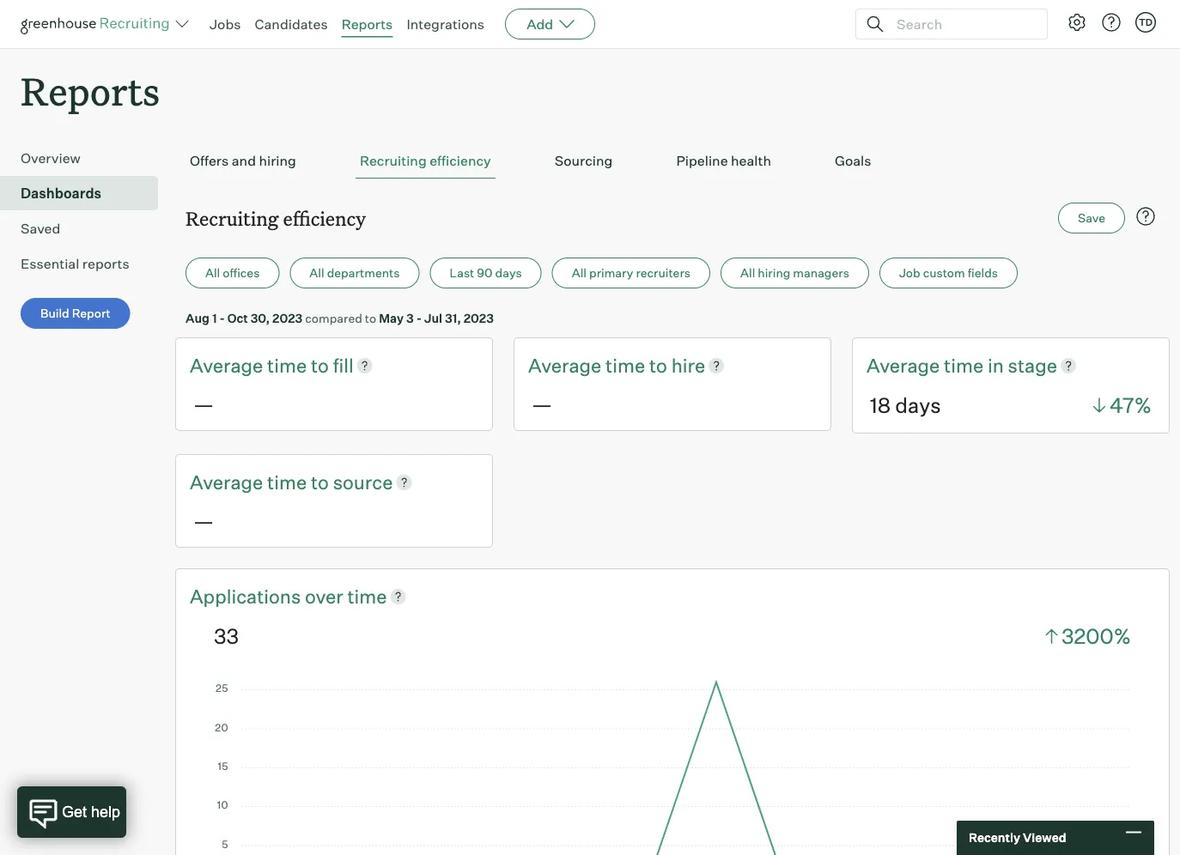 Task type: locate. For each thing, give the bounding box(es) containing it.
compared
[[305, 311, 362, 326]]

last
[[450, 266, 475, 281]]

over
[[305, 585, 343, 608]]

time left source
[[267, 470, 307, 494]]

2 2023 from the left
[[464, 311, 494, 326]]

time link left 'source' link
[[267, 469, 311, 496]]

to link
[[311, 352, 333, 379], [650, 352, 672, 379], [311, 469, 333, 496]]

average for source
[[190, 470, 263, 494]]

all left departments at left top
[[310, 266, 324, 281]]

time left in on the right of page
[[944, 354, 984, 377]]

reports link
[[342, 15, 393, 33]]

all offices button
[[186, 258, 280, 289]]

saved
[[21, 220, 60, 237]]

average link for hire
[[528, 352, 606, 379]]

hire link
[[672, 352, 706, 379]]

4 all from the left
[[741, 266, 755, 281]]

1 vertical spatial hiring
[[758, 266, 791, 281]]

0 horizontal spatial days
[[495, 266, 522, 281]]

to
[[365, 311, 376, 326], [311, 354, 329, 377], [650, 354, 667, 377], [311, 470, 329, 494]]

0 vertical spatial hiring
[[259, 152, 296, 169]]

all for all primary recruiters
[[572, 266, 587, 281]]

all
[[205, 266, 220, 281], [310, 266, 324, 281], [572, 266, 587, 281], [741, 266, 755, 281]]

2 all from the left
[[310, 266, 324, 281]]

offices
[[223, 266, 260, 281]]

- right '1'
[[220, 311, 225, 326]]

recruiting
[[360, 152, 427, 169], [186, 206, 279, 231]]

0 vertical spatial days
[[495, 266, 522, 281]]

0 horizontal spatial hiring
[[259, 152, 296, 169]]

efficiency
[[430, 152, 491, 169], [283, 206, 366, 231]]

0 vertical spatial recruiting efficiency
[[360, 152, 491, 169]]

jobs link
[[210, 15, 241, 33]]

1 vertical spatial reports
[[21, 65, 160, 116]]

1 all from the left
[[205, 266, 220, 281]]

essential reports link
[[21, 254, 151, 274]]

1 horizontal spatial days
[[896, 393, 941, 418]]

all for all hiring managers
[[741, 266, 755, 281]]

hiring right and
[[259, 152, 296, 169]]

0 horizontal spatial reports
[[21, 65, 160, 116]]

1 horizontal spatial recruiting
[[360, 152, 427, 169]]

1 vertical spatial recruiting efficiency
[[186, 206, 366, 231]]

build
[[40, 306, 69, 321]]

all inside 'button'
[[310, 266, 324, 281]]

reports right candidates link
[[342, 15, 393, 33]]

—
[[193, 391, 214, 417], [532, 391, 553, 417], [193, 508, 214, 534]]

fields
[[968, 266, 998, 281]]

aug
[[186, 311, 210, 326]]

2023 right 30,
[[272, 311, 303, 326]]

30,
[[251, 311, 270, 326]]

time for hire
[[606, 354, 645, 377]]

reports
[[342, 15, 393, 33], [21, 65, 160, 116]]

1 horizontal spatial hiring
[[758, 266, 791, 281]]

tab list
[[186, 144, 1160, 179]]

average time to for source
[[190, 470, 333, 494]]

2023 right 31,
[[464, 311, 494, 326]]

time right over
[[348, 585, 387, 608]]

time link left hire link
[[606, 352, 650, 379]]

in link
[[988, 352, 1008, 379]]

2023
[[272, 311, 303, 326], [464, 311, 494, 326]]

average link
[[190, 352, 267, 379], [528, 352, 606, 379], [867, 352, 944, 379], [190, 469, 267, 496]]

to link for hire
[[650, 352, 672, 379]]

1 horizontal spatial 2023
[[464, 311, 494, 326]]

average time to
[[190, 354, 333, 377], [528, 354, 672, 377], [190, 470, 333, 494]]

essential
[[21, 255, 79, 273]]

— for hire
[[532, 391, 553, 417]]

time link left stage link at top
[[944, 352, 988, 379]]

fill link
[[333, 352, 354, 379]]

primary
[[589, 266, 634, 281]]

0 horizontal spatial 2023
[[272, 311, 303, 326]]

over link
[[305, 583, 348, 610]]

0 vertical spatial efficiency
[[430, 152, 491, 169]]

all left primary
[[572, 266, 587, 281]]

0 vertical spatial recruiting
[[360, 152, 427, 169]]

days right 90
[[495, 266, 522, 281]]

0 horizontal spatial recruiting
[[186, 206, 279, 231]]

1 horizontal spatial -
[[416, 311, 422, 326]]

applications over
[[190, 585, 348, 608]]

1 vertical spatial efficiency
[[283, 206, 366, 231]]

all departments
[[310, 266, 400, 281]]

recruiting inside "recruiting efficiency" button
[[360, 152, 427, 169]]

saved link
[[21, 218, 151, 239]]

3 all from the left
[[572, 266, 587, 281]]

time link right over
[[348, 583, 387, 610]]

1 vertical spatial days
[[896, 393, 941, 418]]

essential reports
[[21, 255, 129, 273]]

time link
[[267, 352, 311, 379], [606, 352, 650, 379], [944, 352, 988, 379], [267, 469, 311, 496], [348, 583, 387, 610]]

0 vertical spatial reports
[[342, 15, 393, 33]]

3200%
[[1062, 623, 1132, 649]]

time left the hire
[[606, 354, 645, 377]]

average link for fill
[[190, 352, 267, 379]]

time link for stage
[[944, 352, 988, 379]]

in
[[988, 354, 1004, 377]]

overview link
[[21, 148, 151, 169]]

applications link
[[190, 583, 305, 610]]

all left managers
[[741, 266, 755, 281]]

jul
[[424, 311, 443, 326]]

all hiring managers button
[[721, 258, 869, 289]]

— for fill
[[193, 391, 214, 417]]

all offices
[[205, 266, 260, 281]]

31,
[[445, 311, 461, 326]]

1 horizontal spatial efficiency
[[430, 152, 491, 169]]

oct
[[228, 311, 248, 326]]

to left source
[[311, 470, 329, 494]]

all for all offices
[[205, 266, 220, 281]]

time link for source
[[267, 469, 311, 496]]

save button
[[1059, 203, 1126, 234]]

dashboards link
[[21, 183, 151, 204]]

time link for fill
[[267, 352, 311, 379]]

time down 30,
[[267, 354, 307, 377]]

reports down greenhouse recruiting image
[[21, 65, 160, 116]]

3
[[406, 311, 414, 326]]

pipeline
[[677, 152, 728, 169]]

recruiting efficiency inside button
[[360, 152, 491, 169]]

stage
[[1008, 354, 1058, 377]]

hiring inside offers and hiring button
[[259, 152, 296, 169]]

1 - from the left
[[220, 311, 225, 326]]

time link left fill link
[[267, 352, 311, 379]]

to left the hire
[[650, 354, 667, 377]]

to left fill
[[311, 354, 329, 377]]

managers
[[793, 266, 850, 281]]

average
[[190, 354, 263, 377], [528, 354, 602, 377], [867, 354, 940, 377], [190, 470, 263, 494]]

hiring left managers
[[758, 266, 791, 281]]

47%
[[1110, 393, 1152, 418]]

tab list containing offers and hiring
[[186, 144, 1160, 179]]

recruiters
[[636, 266, 691, 281]]

faq image
[[1136, 206, 1156, 227]]

0 horizontal spatial -
[[220, 311, 225, 326]]

offers and hiring
[[190, 152, 296, 169]]

td
[[1139, 16, 1153, 28]]

days
[[495, 266, 522, 281], [896, 393, 941, 418]]

1 vertical spatial recruiting
[[186, 206, 279, 231]]

xychart image
[[214, 678, 1132, 856]]

hiring
[[259, 152, 296, 169], [758, 266, 791, 281]]

days right 18
[[896, 393, 941, 418]]

jobs
[[210, 15, 241, 33]]

build report button
[[21, 298, 130, 329]]

all left offices
[[205, 266, 220, 281]]

source link
[[333, 469, 393, 496]]

average for fill
[[190, 354, 263, 377]]

offers
[[190, 152, 229, 169]]

-
[[220, 311, 225, 326], [416, 311, 422, 326]]

- right 3
[[416, 311, 422, 326]]

1 horizontal spatial reports
[[342, 15, 393, 33]]



Task type: describe. For each thing, give the bounding box(es) containing it.
average for stage
[[867, 354, 940, 377]]

pipeline health button
[[672, 144, 776, 179]]

stage link
[[1008, 352, 1058, 379]]

configure image
[[1067, 12, 1088, 33]]

90
[[477, 266, 493, 281]]

pipeline health
[[677, 152, 772, 169]]

18
[[870, 393, 891, 418]]

all primary recruiters
[[572, 266, 691, 281]]

add
[[527, 15, 553, 33]]

1
[[212, 311, 217, 326]]

to left the may at the left top of page
[[365, 311, 376, 326]]

integrations link
[[407, 15, 485, 33]]

candidates link
[[255, 15, 328, 33]]

33
[[214, 623, 239, 649]]

add button
[[505, 9, 596, 40]]

last 90 days
[[450, 266, 522, 281]]

time for fill
[[267, 354, 307, 377]]

to for source
[[311, 470, 329, 494]]

viewed
[[1023, 831, 1067, 846]]

Search text field
[[893, 12, 1032, 37]]

all hiring managers
[[741, 266, 850, 281]]

recently viewed
[[969, 831, 1067, 846]]

average time to for hire
[[528, 354, 672, 377]]

average for hire
[[528, 354, 602, 377]]

average time to for fill
[[190, 354, 333, 377]]

hiring inside all hiring managers button
[[758, 266, 791, 281]]

td button
[[1132, 9, 1160, 36]]

time for source
[[267, 470, 307, 494]]

reports
[[82, 255, 129, 273]]

1 2023 from the left
[[272, 311, 303, 326]]

18 days
[[870, 393, 941, 418]]

efficiency inside button
[[430, 152, 491, 169]]

to link for source
[[311, 469, 333, 496]]

greenhouse recruiting image
[[21, 14, 175, 34]]

days inside button
[[495, 266, 522, 281]]

2 - from the left
[[416, 311, 422, 326]]

all for all departments
[[310, 266, 324, 281]]

to link for fill
[[311, 352, 333, 379]]

job custom fields button
[[880, 258, 1018, 289]]

last 90 days button
[[430, 258, 542, 289]]

dashboards
[[21, 185, 101, 202]]

health
[[731, 152, 772, 169]]

0 horizontal spatial efficiency
[[283, 206, 366, 231]]

all departments button
[[290, 258, 420, 289]]

average link for stage
[[867, 352, 944, 379]]

custom
[[923, 266, 965, 281]]

time for stage
[[944, 354, 984, 377]]

sourcing button
[[551, 144, 617, 179]]

goals button
[[831, 144, 876, 179]]

integrations
[[407, 15, 485, 33]]

candidates
[[255, 15, 328, 33]]

all primary recruiters button
[[552, 258, 711, 289]]

— for source
[[193, 508, 214, 534]]

departments
[[327, 266, 400, 281]]

applications
[[190, 585, 301, 608]]

aug 1 - oct 30, 2023 compared to may 3 - jul 31, 2023
[[186, 311, 494, 326]]

recently
[[969, 831, 1021, 846]]

average link for source
[[190, 469, 267, 496]]

hire
[[672, 354, 706, 377]]

save
[[1078, 211, 1106, 226]]

offers and hiring button
[[186, 144, 301, 179]]

report
[[72, 306, 111, 321]]

build report
[[40, 306, 111, 321]]

to for hire
[[650, 354, 667, 377]]

recruiting efficiency button
[[356, 144, 496, 179]]

td button
[[1136, 12, 1156, 33]]

job custom fields
[[899, 266, 998, 281]]

time link for hire
[[606, 352, 650, 379]]

may
[[379, 311, 404, 326]]

source
[[333, 470, 393, 494]]

fill
[[333, 354, 354, 377]]

average time in
[[867, 354, 1008, 377]]

goals
[[835, 152, 872, 169]]

sourcing
[[555, 152, 613, 169]]

to for fill
[[311, 354, 329, 377]]

overview
[[21, 150, 81, 167]]

job
[[899, 266, 921, 281]]

and
[[232, 152, 256, 169]]



Task type: vqa. For each thing, say whether or not it's contained in the screenshot.
'Choose'
no



